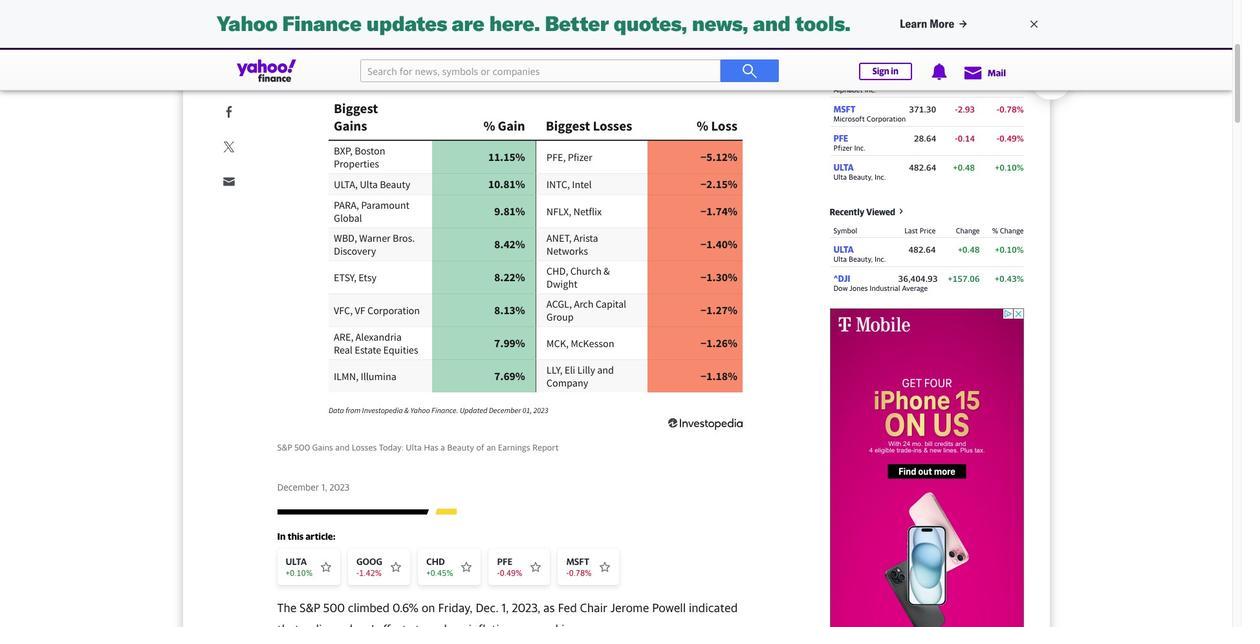 Task type: describe. For each thing, give the bounding box(es) containing it.
markets
[[427, 71, 460, 81]]

0.00
[[485, 47, 516, 65]]

inc. up ^dji dow jones industrial average
[[875, 255, 886, 263]]

500 inside the s&p 500 climbed 0.6% on friday, dec. 1, 2023, as fed chair jerome powell indicated that policymakers' efforts to reduce inflation are working.
[[324, 602, 345, 616]]

financials link
[[649, 82, 702, 112]]

chd for chd church & dwight co., inc. 93.36
[[834, 46, 851, 56]]

inc. inside chd church & dwight co., inc. 93.36
[[903, 56, 914, 65]]

- for -1.94
[[955, 75, 958, 85]]

last price for 93.36
[[905, 28, 936, 36]]

+0.42
[[953, 46, 975, 56]]

(+0.10%)
[[352, 47, 416, 65]]

pfe pfizer inc.
[[834, 133, 866, 152]]

fed
[[558, 602, 577, 616]]

are
[[516, 623, 533, 628]]

&
[[858, 56, 863, 65]]

currency
[[360, 25, 392, 34]]

this
[[288, 531, 304, 542]]

watchlists link
[[297, 62, 339, 87]]

inc. inside ulta beauty, inc. (ulta) nasdaqgs - nasdaqgs real time price. currency in usd
[[291, 11, 311, 25]]

usd
[[402, 25, 417, 34]]

2 ulta ulta beauty, inc. from the top
[[834, 244, 886, 263]]

sustainability link
[[843, 82, 911, 112]]

company insights link
[[276, 82, 374, 112]]

finance up 'summary'
[[222, 71, 252, 81]]

policymakers'
[[302, 623, 374, 628]]

0 vertical spatial mail
[[71, 38, 87, 48]]

1 vertical spatial and
[[335, 442, 350, 453]]

sign in
[[873, 66, 899, 76]]

company insights
[[283, 91, 352, 101]]

1 vertical spatial report
[[532, 442, 559, 453]]

microsoft
[[834, 115, 865, 123]]

jones
[[850, 284, 868, 292]]

price for 93.36
[[920, 28, 936, 36]]

0 horizontal spatial 500
[[252, 0, 293, 15]]

04:00pm
[[254, 65, 286, 74]]

change for +0.42
[[951, 28, 975, 36]]

close:
[[232, 65, 252, 74]]

last for 482.64
[[905, 226, 918, 235]]

pfe for pfe
[[497, 557, 513, 568]]

1 vertical spatial mail link
[[963, 61, 1006, 84]]

inc. inside goog alphabet inc.
[[865, 85, 876, 94]]

add to watchlist image for ulta
[[320, 562, 332, 574]]

working.
[[536, 623, 580, 628]]

co.,
[[889, 56, 901, 65]]

371.30
[[909, 104, 936, 115]]

search
[[320, 38, 346, 48]]

1 vertical spatial has
[[424, 442, 438, 453]]

beauty inside s&p 500 gains and losses today: ulta has a beauty of an earnings report
[[637, 0, 707, 15]]

efforts
[[377, 623, 412, 628]]

10w
[[601, 19, 618, 29]]

1 vertical spatial in
[[891, 66, 899, 76]]

december
[[277, 482, 319, 493]]

finance left sports
[[149, 38, 178, 48]]

2023
[[330, 482, 350, 493]]

on
[[422, 602, 435, 616]]

sign in link
[[859, 63, 912, 80]]

04:29pm
[[473, 65, 505, 74]]

my portfolio link
[[358, 62, 408, 87]]

+0.48 inside "482.64 +0.48"
[[304, 47, 344, 65]]

symbol for chd
[[834, 28, 857, 36]]

a inside s&p 500 gains and losses today: ulta has a beauty of an earnings report
[[621, 0, 632, 15]]

0 vertical spatial 1,
[[322, 482, 327, 493]]

1 vertical spatial gains
[[312, 442, 333, 453]]

0 vertical spatial news link
[[108, 38, 128, 48]]

plus
[[626, 71, 642, 81]]

article:
[[306, 531, 336, 542]]

portfolio
[[372, 71, 408, 81]]

1 vertical spatial beauty,
[[849, 173, 873, 181]]

+0.10% for 1st ulta link from the bottom of the page
[[995, 244, 1024, 255]]

powell
[[652, 602, 686, 616]]

and inside s&p 500 gains and losses today: ulta has a beauty of an earnings report
[[355, 0, 392, 15]]

+0.48 for 2nd ulta link from the bottom
[[953, 163, 975, 173]]

recently viewed link
[[830, 205, 907, 218]]

-1.42%
[[997, 75, 1024, 85]]

1 horizontal spatial s&p
[[277, 442, 292, 453]]

yahoo finance plus link
[[567, 62, 655, 89]]

2023,
[[512, 602, 540, 616]]

mobile link
[[367, 38, 393, 48]]

today: inside s&p 500 gains and losses today: ulta has a beauty of an earnings report
[[465, 0, 529, 15]]

0.49%
[[1000, 133, 1024, 144]]

historical
[[541, 91, 579, 101]]

notifications image
[[931, 63, 948, 80]]

statistics
[[490, 91, 526, 101]]

after
[[429, 65, 447, 74]]

fewer ads, better charts, more tools image
[[209, 0, 1024, 48]]

more...
[[413, 38, 440, 48]]

- for -0.14
[[955, 133, 958, 144]]

search image
[[742, 63, 758, 79]]

pfe for pfe pfizer inc.
[[834, 133, 848, 144]]

company
[[283, 91, 320, 101]]

1 ulta ulta beauty, inc. from the top
[[834, 163, 886, 181]]

earnings inside s&p 500 gains and losses today: ulta has a beauty of an earnings report
[[209, 17, 294, 41]]

real
[[303, 25, 318, 34]]

chd church & dwight co., inc. 93.36
[[834, 46, 936, 65]]

entertainment link
[[245, 38, 300, 48]]

1 nasdaqgs from the left
[[222, 25, 258, 34]]

personal finance link
[[733, 62, 801, 87]]

(0.00%)
[[521, 47, 576, 65]]

summary link
[[222, 82, 276, 112]]

losses inside s&p 500 gains and losses today: ulta has a beauty of an earnings report
[[396, 0, 460, 15]]

personal
[[733, 71, 768, 81]]

conversations
[[419, 91, 475, 101]]

pfizer
[[834, 144, 852, 152]]

trend
[[548, 20, 568, 29]]

28.64
[[914, 133, 936, 144]]

^dji
[[834, 274, 850, 284]]

1, inside the s&p 500 climbed 0.6% on friday, dec. 1, 2023, as fed chair jerome powell indicated that policymakers' efforts to reduce inflation are working.
[[502, 602, 509, 616]]

my portfolio
[[358, 71, 408, 81]]

alphabet
[[834, 85, 863, 94]]

sign
[[873, 66, 889, 76]]

ulta for 2nd ulta link from the bottom
[[834, 163, 854, 173]]

0 horizontal spatial mail link
[[71, 38, 87, 48]]

chd for chd
[[426, 557, 445, 568]]

tab list containing summary
[[222, 82, 1011, 112]]

add to watchlist image for chd
[[461, 562, 473, 574]]

gains inside s&p 500 gains and losses today: ulta has a beauty of an earnings report
[[297, 0, 351, 15]]

statistics link
[[482, 82, 534, 112]]

1 vertical spatial a
[[441, 442, 445, 453]]

beauty, inside ulta beauty, inc. (ulta) nasdaqgs - nasdaqgs real time price. currency in usd
[[247, 11, 289, 25]]

symbol for ulta
[[834, 226, 857, 235]]

in this article:
[[277, 531, 336, 542]]

0 vertical spatial report
[[298, 17, 366, 41]]

0 horizontal spatial today:
[[379, 442, 404, 453]]

%
[[992, 226, 998, 235]]

1 horizontal spatial home
[[254, 71, 278, 81]]

2 vertical spatial beauty,
[[849, 255, 873, 263]]

1 vertical spatial an
[[487, 442, 496, 453]]

chart link
[[374, 82, 411, 112]]

msft for msft microsoft corporation 371.30
[[834, 104, 856, 115]]

yahoo finance plus
[[567, 71, 642, 81]]

goog alphabet inc.
[[834, 75, 876, 94]]

inc. up 'viewed'
[[875, 173, 886, 181]]

2 ulta link from the top
[[834, 244, 854, 255]]

price.
[[339, 25, 358, 34]]

- inside ulta beauty, inc. (ulta) nasdaqgs - nasdaqgs real time price. currency in usd
[[260, 25, 262, 34]]

+0.45%
[[995, 46, 1024, 56]]

0.14
[[958, 133, 975, 144]]

2.93
[[958, 104, 975, 115]]

holders link
[[796, 82, 843, 112]]

1 vertical spatial beauty
[[447, 442, 474, 453]]

quotes
[[862, 8, 891, 19]]

1 vertical spatial 500
[[295, 442, 310, 453]]

last price for 482.64
[[905, 226, 936, 235]]

+0.10% for 2nd ulta link from the bottom
[[995, 163, 1024, 173]]

add to watchlist image for goog
[[390, 562, 402, 574]]

chart
[[382, 91, 403, 101]]

search link
[[320, 38, 346, 48]]



Task type: locate. For each thing, give the bounding box(es) containing it.
price up the 93.36 at top right
[[920, 28, 936, 36]]

in
[[277, 531, 286, 542]]

1 vertical spatial home
[[254, 71, 278, 81]]

0.6%
[[393, 602, 419, 616]]

1 horizontal spatial report
[[532, 442, 559, 453]]

finance up options
[[770, 71, 801, 81]]

0 horizontal spatial msft
[[566, 557, 589, 568]]

nasdaqgs up sports
[[222, 25, 258, 34]]

pfe inside "pfe pfizer inc."
[[834, 133, 848, 144]]

profile link
[[607, 82, 649, 112]]

0 vertical spatial msft
[[834, 104, 856, 115]]

1 horizontal spatial an
[[737, 0, 761, 15]]

advertisement region
[[830, 309, 1024, 628]]

1 horizontal spatial add to watchlist image
[[599, 562, 611, 574]]

^dji link
[[834, 274, 850, 284]]

ulta for 1st ulta link from the bottom of the page
[[834, 244, 854, 255]]

500 up policymakers'
[[324, 602, 345, 616]]

last price up the 93.36 at top right
[[905, 28, 936, 36]]

msft for msft
[[566, 557, 589, 568]]

s&p
[[209, 0, 248, 15], [277, 442, 292, 453], [300, 602, 321, 616]]

1 vertical spatial ulta
[[834, 244, 854, 255]]

1 add to watchlist image from the left
[[320, 562, 332, 574]]

est inside the (+0.10%) at close:  04:00pm est
[[288, 65, 300, 74]]

change for +0.48
[[956, 226, 980, 235]]

1 vertical spatial news link
[[480, 62, 501, 87]]

482.64 0.00 (0.00%) after hours: 04:29pm est
[[429, 47, 576, 74]]

change up +0.42
[[951, 28, 975, 36]]

2 symbol from the top
[[834, 226, 857, 235]]

2 add to watchlist image from the left
[[390, 562, 402, 574]]

- for -0.78%
[[997, 104, 1000, 115]]

markets link
[[427, 62, 460, 87]]

1 est from the left
[[288, 65, 300, 74]]

chd up on
[[426, 557, 445, 568]]

0 vertical spatial s&p
[[209, 0, 248, 15]]

1 vertical spatial of
[[476, 442, 484, 453]]

inflation
[[469, 623, 513, 628]]

% change
[[992, 226, 1024, 235]]

symbol down related
[[834, 28, 857, 36]]

1 horizontal spatial mail link
[[963, 61, 1006, 84]]

mail link right home link
[[71, 38, 87, 48]]

news for top news link
[[108, 38, 128, 48]]

500 up entertainment
[[252, 0, 293, 15]]

finance inside "link"
[[593, 71, 624, 81]]

0 horizontal spatial has
[[424, 442, 438, 453]]

watchlists
[[297, 71, 339, 81]]

msft up the fed
[[566, 557, 589, 568]]

2 vertical spatial 500
[[324, 602, 345, 616]]

- up -0.14
[[955, 104, 958, 115]]

0 horizontal spatial and
[[335, 442, 350, 453]]

finance left plus on the right of the page
[[593, 71, 624, 81]]

1 horizontal spatial losses
[[396, 0, 460, 15]]

msft inside msft microsoft corporation 371.30
[[834, 104, 856, 115]]

ulta inside ulta beauty, inc. (ulta) nasdaqgs - nasdaqgs real time price. currency in usd
[[222, 11, 245, 25]]

2 +0.10% from the top
[[995, 244, 1024, 255]]

1 horizontal spatial today:
[[465, 0, 529, 15]]

that
[[277, 623, 299, 628]]

1 horizontal spatial 1,
[[502, 602, 509, 616]]

-2.93
[[955, 104, 975, 115]]

1 vertical spatial s&p
[[277, 442, 292, 453]]

inc. right co.,
[[903, 56, 914, 65]]

0 horizontal spatial in
[[394, 25, 400, 34]]

0 horizontal spatial an
[[487, 442, 496, 453]]

- for -0.49%
[[997, 133, 1000, 144]]

1.94
[[958, 75, 975, 85]]

add to watchlist image up 0.6%
[[390, 562, 402, 574]]

0 vertical spatial gains
[[297, 0, 351, 15]]

- right notifications icon
[[955, 75, 958, 85]]

has inside s&p 500 gains and losses today: ulta has a beauty of an earnings report
[[579, 0, 616, 15]]

0 horizontal spatial add to watchlist image
[[320, 562, 332, 574]]

try the new yahoo finance image
[[859, 66, 1006, 84]]

0 vertical spatial news
[[108, 38, 128, 48]]

1 vertical spatial ulta ulta beauty, inc.
[[834, 244, 886, 263]]

recently
[[830, 207, 865, 217]]

1 vertical spatial chd
[[426, 557, 445, 568]]

Quote Lookup text field
[[853, 14, 1011, 35]]

ulta link down pfizer
[[834, 163, 854, 173]]

+0.48 for 1st ulta link from the bottom of the page
[[958, 244, 980, 255]]

1 vertical spatial +0.48
[[953, 163, 975, 173]]

0 vertical spatial last price
[[905, 28, 936, 36]]

1 vertical spatial news
[[480, 71, 501, 81]]

change left %
[[956, 226, 980, 235]]

1 vertical spatial losses
[[352, 442, 377, 453]]

inc. right pfizer
[[854, 144, 866, 152]]

- up entertainment
[[260, 25, 262, 34]]

0 vertical spatial home
[[27, 38, 50, 48]]

0 vertical spatial has
[[579, 0, 616, 15]]

msft
[[834, 104, 856, 115], [566, 557, 589, 568]]

add to watchlist image up 2023,
[[530, 562, 542, 574]]

+0.10% down -0.49%
[[995, 163, 1024, 173]]

in
[[394, 25, 400, 34], [891, 66, 899, 76]]

news down the 0.00
[[480, 71, 501, 81]]

0 horizontal spatial pfe
[[497, 557, 513, 568]]

chd left &
[[834, 46, 851, 56]]

ulta down this
[[286, 557, 307, 568]]

1 last price from the top
[[905, 28, 936, 36]]

add to watchlist image
[[461, 562, 473, 574], [599, 562, 611, 574]]

hours:
[[449, 65, 471, 74]]

0 vertical spatial price
[[920, 28, 936, 36]]

2 last from the top
[[905, 226, 918, 235]]

pfe up dec.
[[497, 557, 513, 568]]

0 vertical spatial a
[[621, 0, 632, 15]]

-1.94
[[955, 75, 975, 85]]

0 vertical spatial in
[[394, 25, 400, 34]]

2 nasdaqgs from the left
[[264, 25, 301, 34]]

change right %
[[1000, 226, 1024, 235]]

goog up climbed
[[356, 557, 382, 568]]

dec.
[[476, 602, 499, 616]]

historical data link
[[534, 82, 607, 112]]

0 vertical spatial earnings
[[209, 17, 294, 41]]

1 horizontal spatial has
[[579, 0, 616, 15]]

9m
[[633, 19, 645, 29]]

profile
[[615, 91, 641, 101]]

in left usd
[[394, 25, 400, 34]]

add to watchlist image up chair
[[599, 562, 611, 574]]

add to watchlist image up friday,
[[461, 562, 473, 574]]

0 horizontal spatial nasdaqgs
[[222, 25, 258, 34]]

+0.10% down % change
[[995, 244, 1024, 255]]

as
[[544, 602, 555, 616]]

1 horizontal spatial in
[[891, 66, 899, 76]]

2 est from the left
[[507, 65, 520, 74]]

0 vertical spatial today:
[[465, 0, 529, 15]]

of inside s&p 500 gains and losses today: ulta has a beauty of an earnings report
[[711, 0, 732, 15]]

1 horizontal spatial pfe
[[834, 133, 848, 144]]

ulta down pfizer
[[834, 163, 854, 173]]

ulta link up the ^dji at the right top of the page
[[834, 244, 854, 255]]

0.78%
[[1000, 104, 1024, 115]]

time
[[320, 25, 337, 34]]

news link left finance link
[[108, 38, 128, 48]]

and up 2023
[[335, 442, 350, 453]]

price up 36,404.93
[[920, 226, 936, 235]]

1 +0.10% from the top
[[995, 163, 1024, 173]]

- down +0.45%
[[997, 75, 1000, 85]]

ulta ulta beauty, inc. up the ^dji at the right top of the page
[[834, 244, 886, 263]]

pfe link
[[834, 133, 848, 144]]

0 vertical spatial ulta link
[[834, 163, 854, 173]]

the s&p 500 climbed 0.6% on friday, dec. 1, 2023, as fed chair jerome powell indicated that policymakers' efforts to reduce inflation are working.
[[277, 602, 738, 628]]

gains
[[297, 0, 351, 15], [312, 442, 333, 453]]

finance inside 'link'
[[770, 71, 801, 81]]

last for 93.36
[[905, 28, 919, 36]]

1, right dec.
[[502, 602, 509, 616]]

s&p up december
[[277, 442, 292, 453]]

and up currency at the left of page
[[355, 0, 392, 15]]

last up the 93.36 at top right
[[905, 28, 919, 36]]

0 vertical spatial symbol
[[834, 28, 857, 36]]

1 symbol from the top
[[834, 28, 857, 36]]

1 horizontal spatial msft
[[834, 104, 856, 115]]

est right 04:00pm at the top left of page
[[288, 65, 300, 74]]

0 horizontal spatial s&p
[[209, 0, 248, 15]]

2 horizontal spatial add to watchlist image
[[530, 562, 542, 574]]

report
[[298, 17, 366, 41], [532, 442, 559, 453]]

mail right home link
[[71, 38, 87, 48]]

dow
[[834, 284, 848, 292]]

1 vertical spatial 1,
[[502, 602, 509, 616]]

1 vertical spatial price
[[920, 226, 936, 235]]

0 horizontal spatial goog
[[356, 557, 382, 568]]

mail down +0.45%
[[988, 67, 1006, 78]]

earnings
[[209, 17, 294, 41], [498, 442, 530, 453]]

corporation
[[867, 115, 906, 123]]

1 horizontal spatial est
[[507, 65, 520, 74]]

ulta ulta beauty, inc.
[[834, 163, 886, 181], [834, 244, 886, 263]]

summary
[[229, 91, 268, 101]]

inc. left time
[[291, 11, 311, 25]]

nasdaqgs
[[222, 25, 258, 34], [264, 25, 301, 34]]

visitors
[[519, 20, 547, 29]]

est
[[288, 65, 300, 74], [507, 65, 520, 74]]

0 horizontal spatial news
[[108, 38, 128, 48]]

follow button
[[424, 14, 488, 34]]

(ulta)
[[314, 11, 350, 25]]

add to watchlist image for msft
[[599, 562, 611, 574]]

2 vertical spatial +0.48
[[958, 244, 980, 255]]

ulta ulta beauty, inc. down pfizer
[[834, 163, 886, 181]]

93.36
[[914, 46, 936, 56]]

- for -2.93
[[955, 104, 958, 115]]

500 up december
[[295, 442, 310, 453]]

beauty, up entertainment
[[247, 11, 289, 25]]

screeners link
[[675, 62, 714, 87]]

Search for news, symbols or companies text field
[[360, 60, 721, 82]]

the
[[277, 602, 297, 616]]

news link up statistics on the left top of page
[[480, 62, 501, 87]]

screeners
[[675, 71, 714, 81]]

inc. inside "pfe pfizer inc."
[[854, 144, 866, 152]]

est left the videos link
[[507, 65, 520, 74]]

0 horizontal spatial 1,
[[322, 482, 327, 493]]

3 add to watchlist image from the left
[[530, 562, 542, 574]]

1 horizontal spatial earnings
[[498, 442, 530, 453]]

0 horizontal spatial losses
[[352, 442, 377, 453]]

1 vertical spatial today:
[[379, 442, 404, 453]]

482.64 inside 482.64 0.00 (0.00%) after hours: 04:29pm est
[[429, 47, 480, 65]]

- down -0.78% on the top right of the page
[[997, 133, 1000, 144]]

finance link
[[149, 38, 178, 48]]

-
[[260, 25, 262, 34], [955, 75, 958, 85], [997, 75, 1000, 85], [955, 104, 958, 115], [997, 104, 1000, 115], [955, 133, 958, 144], [997, 133, 1000, 144]]

mobile
[[367, 38, 393, 48]]

0 vertical spatial an
[[737, 0, 761, 15]]

goog for goog
[[356, 557, 382, 568]]

mail link
[[71, 38, 87, 48], [963, 61, 1006, 84]]

in down co.,
[[891, 66, 899, 76]]

add to watchlist image down article:
[[320, 562, 332, 574]]

- down -2.93
[[955, 133, 958, 144]]

mail
[[71, 38, 87, 48], [988, 67, 1006, 78]]

more... link
[[413, 38, 440, 48]]

0 vertical spatial s&p 500 gains and losses today: ulta has a beauty of an earnings report
[[209, 0, 761, 41]]

recently viewed
[[830, 207, 895, 217]]

related
[[830, 8, 860, 19]]

tab list
[[222, 82, 1011, 112]]

1 horizontal spatial chd
[[834, 46, 851, 56]]

beauty, down pfizer
[[849, 173, 873, 181]]

+0.48 up watchlists on the top left
[[304, 47, 344, 65]]

0 vertical spatial 500
[[252, 0, 293, 15]]

0 vertical spatial and
[[355, 0, 392, 15]]

chd link
[[834, 46, 851, 56]]

goog inside goog alphabet inc.
[[834, 75, 858, 85]]

yahoo finance premium logo image
[[646, 71, 655, 81]]

s&p right the
[[300, 602, 321, 616]]

0 vertical spatial pfe
[[834, 133, 848, 144]]

1, left 2023
[[322, 482, 327, 493]]

holders
[[804, 91, 835, 101]]

1 horizontal spatial a
[[621, 0, 632, 15]]

add to watchlist image for pfe
[[530, 562, 542, 574]]

beauty, up the ^dji at the right top of the page
[[849, 255, 873, 263]]

0 horizontal spatial est
[[288, 65, 300, 74]]

news for bottom news link
[[480, 71, 501, 81]]

pfe down microsoft
[[834, 133, 848, 144]]

+0.48 down -0.14
[[953, 163, 975, 173]]

conversations link
[[411, 82, 482, 112]]

add to watchlist image
[[320, 562, 332, 574], [390, 562, 402, 574], [530, 562, 542, 574]]

0 vertical spatial of
[[711, 0, 732, 15]]

historical data
[[541, 91, 600, 101]]

1 horizontal spatial of
[[711, 0, 732, 15]]

mail link down +0.42
[[963, 61, 1006, 84]]

my
[[358, 71, 370, 81]]

1 vertical spatial symbol
[[834, 226, 857, 235]]

est inside 482.64 0.00 (0.00%) after hours: 04:29pm est
[[507, 65, 520, 74]]

1 add to watchlist image from the left
[[461, 562, 473, 574]]

s&p up sports
[[209, 0, 248, 15]]

and
[[355, 0, 392, 15], [335, 442, 350, 453]]

2 last price from the top
[[905, 226, 936, 235]]

analysis link
[[702, 82, 750, 112]]

pfe
[[834, 133, 848, 144], [497, 557, 513, 568]]

has
[[579, 0, 616, 15], [424, 442, 438, 453]]

price for 482.64
[[920, 226, 936, 235]]

0 horizontal spatial a
[[441, 442, 445, 453]]

church
[[834, 56, 857, 65]]

finance home link
[[222, 62, 278, 87]]

inc. down the sign
[[865, 85, 876, 94]]

1 horizontal spatial and
[[355, 0, 392, 15]]

482.64
[[222, 39, 299, 67], [429, 47, 480, 65], [909, 163, 936, 173], [909, 244, 936, 255]]

1 vertical spatial s&p 500 gains and losses today: ulta has a beauty of an earnings report
[[277, 442, 559, 453]]

gains up time
[[297, 0, 351, 15]]

0 horizontal spatial news link
[[108, 38, 128, 48]]

+157.06
[[948, 274, 980, 284]]

0 horizontal spatial mail
[[71, 38, 87, 48]]

0 vertical spatial ulta ulta beauty, inc.
[[834, 163, 886, 181]]

average
[[902, 284, 928, 292]]

2 horizontal spatial 500
[[324, 602, 345, 616]]

gains up december 1, 2023
[[312, 442, 333, 453]]

goog down church
[[834, 75, 858, 85]]

ulta up the ^dji at the right top of the page
[[834, 244, 854, 255]]

last down recently viewed link
[[905, 226, 918, 235]]

2 add to watchlist image from the left
[[599, 562, 611, 574]]

analysis
[[710, 91, 742, 101]]

to
[[415, 623, 427, 628]]

0 horizontal spatial home
[[27, 38, 50, 48]]

1 horizontal spatial news
[[480, 71, 501, 81]]

1 vertical spatial mail
[[988, 67, 1006, 78]]

nasdaqgs up entertainment link
[[264, 25, 301, 34]]

0 vertical spatial +0.10%
[[995, 163, 1024, 173]]

an inside s&p 500 gains and losses today: ulta has a beauty of an earnings report
[[737, 0, 761, 15]]

1 ulta link from the top
[[834, 163, 854, 173]]

1,
[[322, 482, 327, 493], [502, 602, 509, 616]]

mail inside mail link
[[988, 67, 1006, 78]]

2w
[[573, 19, 586, 29]]

videos link
[[520, 62, 547, 87]]

2 vertical spatial s&p
[[300, 602, 321, 616]]

0 vertical spatial beauty
[[637, 0, 707, 15]]

1 vertical spatial goog
[[356, 557, 382, 568]]

in inside ulta beauty, inc. (ulta) nasdaqgs - nasdaqgs real time price. currency in usd
[[394, 25, 400, 34]]

1 vertical spatial last
[[905, 226, 918, 235]]

last price up 36,404.93
[[905, 226, 936, 235]]

news left finance link
[[108, 38, 128, 48]]

viewed
[[866, 207, 895, 217]]

- for -1.42%
[[997, 75, 1000, 85]]

msft down alphabet
[[834, 104, 856, 115]]

0 vertical spatial losses
[[396, 0, 460, 15]]

symbol down recently
[[834, 226, 857, 235]]

0 horizontal spatial chd
[[426, 557, 445, 568]]

- up -0.49%
[[997, 104, 1000, 115]]

1 horizontal spatial nasdaqgs
[[264, 25, 301, 34]]

videos
[[520, 71, 547, 81]]

-0.14
[[955, 133, 975, 144]]

0 vertical spatial goog
[[834, 75, 858, 85]]

1 last from the top
[[905, 28, 919, 36]]

+0.48 up +157.06
[[958, 244, 980, 255]]

2 vertical spatial ulta
[[286, 557, 307, 568]]

0 vertical spatial mail link
[[71, 38, 87, 48]]

0 horizontal spatial add to watchlist image
[[461, 562, 473, 574]]

+0.10%
[[995, 163, 1024, 173], [995, 244, 1024, 255]]

chd inside chd church & dwight co., inc. 93.36
[[834, 46, 851, 56]]

1 vertical spatial +0.10%
[[995, 244, 1024, 255]]

s&p inside the s&p 500 climbed 0.6% on friday, dec. 1, 2023, as fed chair jerome powell indicated that policymakers' efforts to reduce inflation are working.
[[300, 602, 321, 616]]

(+0.10%) at close:  04:00pm est
[[222, 47, 416, 74]]

goog for goog alphabet inc.
[[834, 75, 858, 85]]



Task type: vqa. For each thing, say whether or not it's contained in the screenshot.


